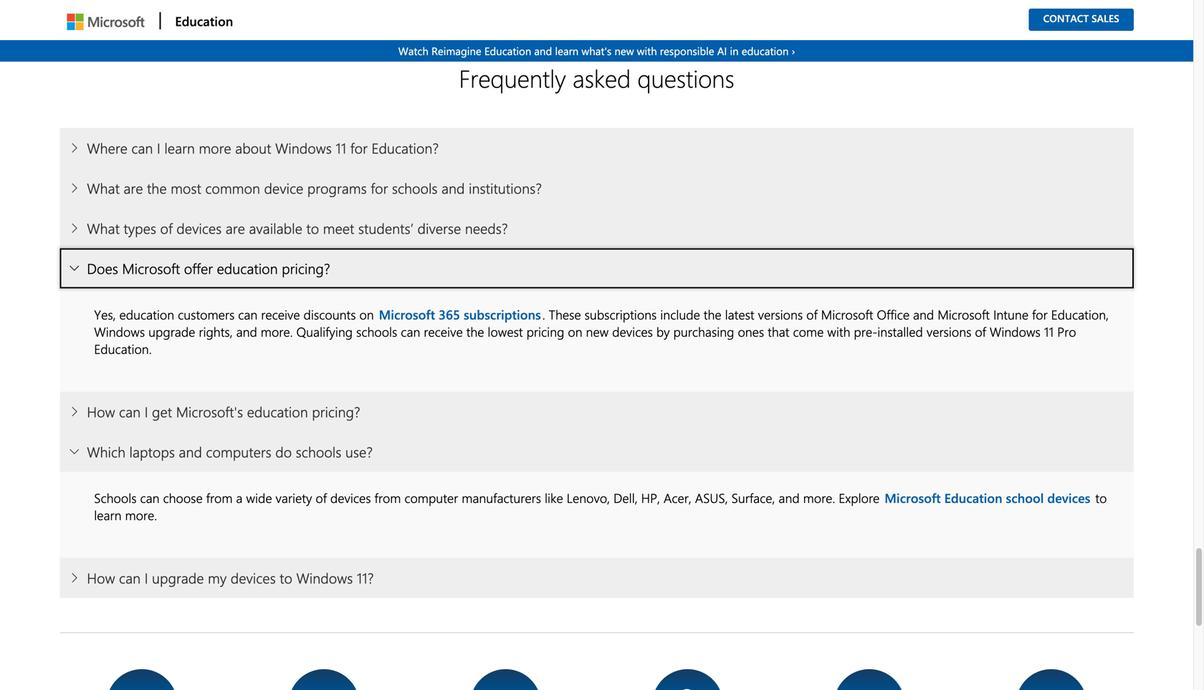 Task type: vqa. For each thing, say whether or not it's contained in the screenshot.
wide
yes



Task type: describe. For each thing, give the bounding box(es) containing it.
students'
[[358, 219, 414, 238]]

does microsoft offer education pricing?
[[87, 259, 330, 278]]

reimagine
[[432, 44, 482, 58]]

pro
[[1058, 323, 1077, 340]]

to inside the to learn more.
[[1096, 489, 1108, 507]]

upgrade inside dropdown button
[[152, 569, 204, 588]]

of right variety
[[316, 489, 327, 507]]

of right that
[[807, 306, 818, 323]]

watch
[[399, 44, 429, 58]]

schools inside . these subscriptions include the latest versions of microsoft office and microsoft intune for education, windows upgrade rights, and more. qualifying schools can receive the lowest pricing on new devices by purchasing ones that come with pre-installed versions of windows 11 pro education.
[[356, 323, 398, 340]]

intune
[[994, 306, 1029, 323]]

i for learn
[[157, 138, 161, 157]]

visit the microsoft education resource center. image
[[834, 669, 906, 691]]

microsoft left "office"
[[822, 306, 874, 323]]

variety
[[276, 489, 312, 507]]

lowest
[[488, 323, 523, 340]]

can for more
[[131, 138, 153, 157]]

2 horizontal spatial learn
[[555, 44, 579, 58]]

of inside what types of devices are available to meet students' diverse needs? "dropdown button"
[[160, 219, 173, 238]]

about
[[235, 138, 271, 157]]

rights,
[[199, 323, 233, 340]]

devices inside "dropdown button"
[[177, 219, 222, 238]]

that
[[768, 323, 790, 340]]

how can i get microsoft's education pricing? button
[[60, 392, 1134, 432]]

questions
[[638, 62, 735, 94]]

contact
[[1044, 11, 1089, 25]]

windows inside dropdown button
[[297, 569, 353, 588]]

acer,
[[664, 489, 692, 507]]

meet
[[323, 219, 355, 238]]

hp,
[[642, 489, 660, 507]]

wide
[[246, 489, 272, 507]]

365
[[439, 306, 460, 323]]

. these subscriptions include the latest versions of microsoft office and microsoft intune for education, windows upgrade rights, and more. qualifying schools can receive the lowest pricing on new devices by purchasing ones that come with pre-installed versions of windows 11 pro education.
[[94, 306, 1109, 357]]

schools can choose from a wide variety of devices from computer manufacturers like lenovo, dell, hp, acer, asus, surface, and more. explore microsoft education school devices
[[94, 489, 1091, 507]]

education link
[[159, 1, 238, 41]]

with inside . these subscriptions include the latest versions of microsoft office and microsoft intune for education, windows upgrade rights, and more. qualifying schools can receive the lowest pricing on new devices by purchasing ones that come with pre-installed versions of windows 11 pro education.
[[828, 323, 851, 340]]

microsoft 365 subscriptions link
[[378, 304, 543, 324]]

education,
[[1052, 306, 1109, 323]]

more. inside the to learn more.
[[125, 507, 157, 524]]

does
[[87, 259, 118, 278]]

by
[[657, 323, 670, 340]]

pre-
[[854, 323, 878, 340]]

microsoftlogo image
[[67, 14, 144, 30]]

windows down the does
[[94, 323, 145, 340]]

can for microsoft's
[[119, 402, 141, 421]]

upgrade inside . these subscriptions include the latest versions of microsoft office and microsoft intune for education, windows upgrade rights, and more. qualifying schools can receive the lowest pricing on new devices by purchasing ones that come with pre-installed versions of windows 11 pro education.
[[149, 323, 195, 340]]

1 horizontal spatial versions
[[927, 323, 972, 340]]

›
[[792, 44, 796, 58]]

does microsoft offer education pricing? button
[[60, 248, 1134, 289]]

ones
[[738, 323, 765, 340]]

what for what are the most common device programs for schools and institutions?
[[87, 178, 120, 197]]

ai
[[718, 44, 727, 58]]

to for students'
[[306, 219, 319, 238]]

can for my
[[119, 569, 141, 588]]

devices right school
[[1048, 489, 1091, 507]]

surface,
[[732, 489, 776, 507]]

learn more in the school leaders case studies. image
[[288, 669, 360, 691]]

like
[[545, 489, 563, 507]]

1 from from the left
[[206, 489, 233, 507]]

how can i upgrade my devices to windows 11? button
[[60, 558, 1134, 598]]

to learn more.
[[94, 489, 1108, 524]]

education up "do"
[[247, 402, 308, 421]]

.
[[543, 306, 546, 323]]

watch reimagine education and learn what's new with responsible ai in education › link
[[0, 40, 1194, 62]]

what are the most common device programs for schools and institutions?
[[87, 178, 542, 197]]

purchasing
[[674, 323, 735, 340]]

11 inside dropdown button
[[336, 138, 347, 157]]

which laptops and computers do schools use? button
[[60, 432, 1134, 472]]

yes,
[[94, 306, 116, 323]]

needs?
[[465, 219, 508, 238]]

devices down use?
[[331, 489, 371, 507]]

and right surface,
[[779, 489, 800, 507]]

0 vertical spatial new
[[615, 44, 634, 58]]

windows left 'pro'
[[990, 323, 1041, 340]]

to for 11?
[[280, 569, 293, 588]]

manufacturers
[[462, 489, 541, 507]]

asus,
[[695, 489, 728, 507]]

office
[[877, 306, 910, 323]]

discounts
[[304, 306, 356, 323]]

microsoft left 365
[[379, 306, 435, 323]]

for inside where can i learn more about windows 11 for education? dropdown button
[[351, 138, 368, 157]]

where
[[87, 138, 128, 157]]

2 horizontal spatial education
[[945, 489, 1003, 507]]

and right "office"
[[914, 306, 935, 323]]

0 horizontal spatial versions
[[758, 306, 803, 323]]

a
[[236, 489, 243, 507]]

education?
[[372, 138, 439, 157]]

common
[[205, 178, 260, 197]]

dell,
[[614, 489, 638, 507]]

include
[[661, 306, 701, 323]]

laptops
[[129, 442, 175, 461]]

0 vertical spatial education
[[175, 12, 233, 29]]

are inside what are the most common device programs for schools and institutions? dropdown button
[[124, 178, 143, 197]]

frequently asked questions
[[459, 62, 735, 94]]

frequently
[[459, 62, 566, 94]]

school
[[1007, 489, 1044, 507]]

qualifying
[[297, 323, 353, 340]]

what types of devices are available to meet students' diverse needs?
[[87, 219, 508, 238]]

my
[[208, 569, 227, 588]]

what's
[[582, 44, 612, 58]]

use?
[[346, 442, 373, 461]]

for inside what are the most common device programs for schools and institutions? dropdown button
[[371, 178, 388, 197]]

1 subscriptions from the left
[[464, 306, 541, 323]]

can inside . these subscriptions include the latest versions of microsoft office and microsoft intune for education, windows upgrade rights, and more. qualifying schools can receive the lowest pricing on new devices by purchasing ones that come with pre-installed versions of windows 11 pro education.
[[401, 323, 421, 340]]

pricing
[[527, 323, 565, 340]]

responsible
[[660, 44, 715, 58]]

contact sales
[[1044, 11, 1120, 25]]

0 vertical spatial schools
[[392, 178, 438, 197]]

devices inside dropdown button
[[231, 569, 276, 588]]

microsoft inside dropdown button
[[122, 259, 180, 278]]



Task type: locate. For each thing, give the bounding box(es) containing it.
1 horizontal spatial education
[[485, 44, 532, 58]]

0 horizontal spatial education
[[175, 12, 233, 29]]

more
[[199, 138, 231, 157]]

schools down education?
[[392, 178, 438, 197]]

lenovo,
[[567, 489, 610, 507]]

what left types
[[87, 219, 120, 238]]

how can i get microsoft's education pricing?
[[87, 402, 361, 421]]

0 horizontal spatial new
[[586, 323, 609, 340]]

how for how can i get microsoft's education pricing?
[[87, 402, 115, 421]]

1 horizontal spatial for
[[371, 178, 388, 197]]

installed
[[878, 323, 924, 340]]

i right where
[[157, 138, 161, 157]]

education right yes,
[[119, 306, 174, 323]]

i for get
[[145, 402, 148, 421]]

0 horizontal spatial more.
[[125, 507, 157, 524]]

learn more about the newsletter signup. image
[[1016, 669, 1088, 691]]

1 horizontal spatial from
[[375, 489, 401, 507]]

explore
[[839, 489, 880, 507]]

schools
[[94, 489, 137, 507]]

i left my
[[145, 569, 148, 588]]

0 horizontal spatial subscriptions
[[464, 306, 541, 323]]

and right rights,
[[236, 323, 257, 340]]

2 vertical spatial learn
[[94, 507, 122, 524]]

where can i learn more about windows 11 for education?
[[87, 138, 439, 157]]

how
[[87, 402, 115, 421], [87, 569, 115, 588]]

are up types
[[124, 178, 143, 197]]

can
[[131, 138, 153, 157], [238, 306, 258, 323], [401, 323, 421, 340], [119, 402, 141, 421], [140, 489, 160, 507], [119, 569, 141, 588]]

sales
[[1092, 11, 1120, 25]]

0 horizontal spatial the
[[147, 178, 167, 197]]

to inside "dropdown button"
[[306, 219, 319, 238]]

versions right installed
[[927, 323, 972, 340]]

11
[[336, 138, 347, 157], [1045, 323, 1054, 340]]

of
[[160, 219, 173, 238], [807, 306, 818, 323], [976, 323, 987, 340], [316, 489, 327, 507]]

for up programs
[[351, 138, 368, 157]]

subscriptions inside . these subscriptions include the latest versions of microsoft office and microsoft intune for education, windows upgrade rights, and more. qualifying schools can receive the lowest pricing on new devices by purchasing ones that come with pre-installed versions of windows 11 pro education.
[[585, 306, 657, 323]]

come
[[793, 323, 824, 340]]

for right intune
[[1033, 306, 1048, 323]]

on
[[360, 306, 374, 323], [568, 323, 583, 340]]

2 from from the left
[[375, 489, 401, 507]]

2 horizontal spatial for
[[1033, 306, 1048, 323]]

1 vertical spatial 11
[[1045, 323, 1054, 340]]

more.
[[261, 323, 293, 340], [804, 489, 836, 507], [125, 507, 157, 524]]

and inside watch reimagine education and learn what's new with responsible ai in education › link
[[535, 44, 552, 58]]

subscriptions left the .
[[464, 306, 541, 323]]

2 what from the top
[[87, 219, 120, 238]]

learn left 'more'
[[164, 138, 195, 157]]

more. left choose
[[125, 507, 157, 524]]

1 vertical spatial schools
[[356, 323, 398, 340]]

1 horizontal spatial the
[[467, 323, 484, 340]]

new inside . these subscriptions include the latest versions of microsoft office and microsoft intune for education, windows upgrade rights, and more. qualifying schools can receive the lowest pricing on new devices by purchasing ones that come with pre-installed versions of windows 11 pro education.
[[586, 323, 609, 340]]

types
[[124, 219, 156, 238]]

schools right discounts
[[356, 323, 398, 340]]

2 vertical spatial education
[[945, 489, 1003, 507]]

1 vertical spatial with
[[828, 323, 851, 340]]

what down where
[[87, 178, 120, 197]]

1 horizontal spatial are
[[226, 219, 245, 238]]

can for a
[[140, 489, 160, 507]]

devices up offer
[[177, 219, 222, 238]]

for
[[351, 138, 368, 157], [371, 178, 388, 197], [1033, 306, 1048, 323]]

0 vertical spatial 11
[[336, 138, 347, 157]]

asked
[[573, 62, 631, 94]]

1 horizontal spatial on
[[568, 323, 583, 340]]

1 horizontal spatial to
[[306, 219, 319, 238]]

subscriptions down "does microsoft offer education pricing?" dropdown button
[[585, 306, 657, 323]]

yes, education customers can receive discounts on microsoft 365 subscriptions
[[94, 306, 541, 323]]

1 vertical spatial upgrade
[[152, 569, 204, 588]]

0 vertical spatial pricing?
[[282, 259, 330, 278]]

upgrade
[[149, 323, 195, 340], [152, 569, 204, 588]]

0 horizontal spatial to
[[280, 569, 293, 588]]

1 horizontal spatial learn
[[164, 138, 195, 157]]

education right offer
[[217, 259, 278, 278]]

2 horizontal spatial to
[[1096, 489, 1108, 507]]

learn
[[555, 44, 579, 58], [164, 138, 195, 157], [94, 507, 122, 524]]

from left a
[[206, 489, 233, 507]]

new right these
[[586, 323, 609, 340]]

institutions?
[[469, 178, 542, 197]]

1 horizontal spatial subscriptions
[[585, 306, 657, 323]]

i inside dropdown button
[[157, 138, 161, 157]]

2 vertical spatial i
[[145, 569, 148, 588]]

computer
[[405, 489, 458, 507]]

0 horizontal spatial are
[[124, 178, 143, 197]]

upgrade left my
[[152, 569, 204, 588]]

and inside the which laptops and computers do schools use? dropdown button
[[179, 442, 202, 461]]

contact sales today. image
[[652, 669, 724, 691]]

i
[[157, 138, 161, 157], [145, 402, 148, 421], [145, 569, 148, 588]]

get
[[152, 402, 172, 421]]

more. left explore
[[804, 489, 836, 507]]

microsoft education school devices link
[[884, 488, 1093, 508]]

available
[[249, 219, 303, 238]]

1 horizontal spatial new
[[615, 44, 634, 58]]

more. left qualifying
[[261, 323, 293, 340]]

computers
[[206, 442, 272, 461]]

1 what from the top
[[87, 178, 120, 197]]

are inside what types of devices are available to meet students' diverse needs? "dropdown button"
[[226, 219, 245, 238]]

receive left lowest
[[424, 323, 463, 340]]

1 vertical spatial what
[[87, 219, 120, 238]]

and up frequently
[[535, 44, 552, 58]]

are
[[124, 178, 143, 197], [226, 219, 245, 238]]

0 horizontal spatial learn
[[94, 507, 122, 524]]

2 vertical spatial to
[[280, 569, 293, 588]]

0 vertical spatial what
[[87, 178, 120, 197]]

of left intune
[[976, 323, 987, 340]]

0 horizontal spatial for
[[351, 138, 368, 157]]

schools right "do"
[[296, 442, 342, 461]]

learn inside the to learn more.
[[94, 507, 122, 524]]

do
[[276, 442, 292, 461]]

windows inside dropdown button
[[275, 138, 332, 157]]

the left lowest
[[467, 323, 484, 340]]

1 vertical spatial i
[[145, 402, 148, 421]]

where can i learn more about windows 11 for education? button
[[60, 128, 1134, 168]]

1 vertical spatial education
[[485, 44, 532, 58]]

what types of devices are available to meet students' diverse needs? button
[[60, 208, 1134, 248]]

which laptops and computers do schools use?
[[87, 442, 373, 461]]

0 horizontal spatial with
[[637, 44, 657, 58]]

with inside watch reimagine education and learn what's new with responsible ai in education › link
[[637, 44, 657, 58]]

1 vertical spatial are
[[226, 219, 245, 238]]

2 horizontal spatial more.
[[804, 489, 836, 507]]

the left latest
[[704, 306, 722, 323]]

i for upgrade
[[145, 569, 148, 588]]

education
[[742, 44, 789, 58], [217, 259, 278, 278], [119, 306, 174, 323], [247, 402, 308, 421]]

how for how can i upgrade my devices to windows 11?
[[87, 569, 115, 588]]

microsoft down types
[[122, 259, 180, 278]]

offer
[[184, 259, 213, 278]]

to inside dropdown button
[[280, 569, 293, 588]]

1 horizontal spatial receive
[[424, 323, 463, 340]]

upgrade left rights,
[[149, 323, 195, 340]]

1 horizontal spatial 11
[[1045, 323, 1054, 340]]

more. inside . these subscriptions include the latest versions of microsoft office and microsoft intune for education, windows upgrade rights, and more. qualifying schools can receive the lowest pricing on new devices by purchasing ones that come with pre-installed versions of windows 11 pro education.
[[261, 323, 293, 340]]

what are the most common device programs for schools and institutions? button
[[60, 168, 1134, 208]]

microsoft
[[122, 259, 180, 278], [379, 306, 435, 323], [822, 306, 874, 323], [938, 306, 990, 323], [885, 489, 941, 507]]

0 horizontal spatial from
[[206, 489, 233, 507]]

1 vertical spatial learn
[[164, 138, 195, 157]]

from left computer at left
[[375, 489, 401, 507]]

education left the › on the right top of the page
[[742, 44, 789, 58]]

1 horizontal spatial with
[[828, 323, 851, 340]]

microsoft's
[[176, 402, 243, 421]]

learn left the what's
[[555, 44, 579, 58]]

0 vertical spatial upgrade
[[149, 323, 195, 340]]

which
[[87, 442, 126, 461]]

what for what types of devices are available to meet students' diverse needs?
[[87, 219, 120, 238]]

1 vertical spatial pricing?
[[312, 402, 361, 421]]

11 up programs
[[336, 138, 347, 157]]

are down the common
[[226, 219, 245, 238]]

what inside what types of devices are available to meet students' diverse needs? "dropdown button"
[[87, 219, 120, 238]]

programs
[[308, 178, 367, 197]]

1 vertical spatial for
[[371, 178, 388, 197]]

what inside what are the most common device programs for schools and institutions? dropdown button
[[87, 178, 120, 197]]

latest
[[725, 306, 755, 323]]

with left responsible
[[637, 44, 657, 58]]

choose
[[163, 489, 203, 507]]

contact sales link
[[1044, 11, 1120, 25]]

devices right my
[[231, 569, 276, 588]]

versions right latest
[[758, 306, 803, 323]]

the inside dropdown button
[[147, 178, 167, 197]]

and up diverse
[[442, 178, 465, 197]]

on right discounts
[[360, 306, 374, 323]]

for up students'
[[371, 178, 388, 197]]

can inside dropdown button
[[131, 138, 153, 157]]

2 vertical spatial for
[[1033, 306, 1048, 323]]

pricing? down the what types of devices are available to meet students' diverse needs?
[[282, 259, 330, 278]]

1 vertical spatial how
[[87, 569, 115, 588]]

11 left 'pro'
[[1045, 323, 1054, 340]]

the left most
[[147, 178, 167, 197]]

2 vertical spatial schools
[[296, 442, 342, 461]]

for inside . these subscriptions include the latest versions of microsoft office and microsoft intune for education, windows upgrade rights, and more. qualifying schools can receive the lowest pricing on new devices by purchasing ones that come with pre-installed versions of windows 11 pro education.
[[1033, 306, 1048, 323]]

0 vertical spatial for
[[351, 138, 368, 157]]

0 vertical spatial with
[[637, 44, 657, 58]]

device
[[264, 178, 304, 197]]

of right types
[[160, 219, 173, 238]]

watch reimagine education and learn what's new with responsible ai in education ›
[[399, 44, 796, 58]]

1 horizontal spatial more.
[[261, 323, 293, 340]]

0 horizontal spatial 11
[[336, 138, 347, 157]]

0 horizontal spatial on
[[360, 306, 374, 323]]

devices left by
[[613, 323, 653, 340]]

what
[[87, 178, 120, 197], [87, 219, 120, 238]]

learn inside dropdown button
[[164, 138, 195, 157]]

microsoft right explore
[[885, 489, 941, 507]]

2 horizontal spatial the
[[704, 306, 722, 323]]

and inside what are the most common device programs for schools and institutions? dropdown button
[[442, 178, 465, 197]]

learn down 'which'
[[94, 507, 122, 524]]

and right laptops
[[179, 442, 202, 461]]

diverse
[[418, 219, 461, 238]]

receive
[[261, 306, 300, 323], [424, 323, 463, 340]]

0 vertical spatial i
[[157, 138, 161, 157]]

pricing? up use?
[[312, 402, 361, 421]]

2 how from the top
[[87, 569, 115, 588]]

1 vertical spatial new
[[586, 323, 609, 340]]

0 vertical spatial learn
[[555, 44, 579, 58]]

1 how from the top
[[87, 402, 115, 421]]

these
[[549, 306, 581, 323]]

how can i upgrade my devices to windows 11?
[[87, 569, 374, 588]]

most
[[171, 178, 201, 197]]

in
[[730, 44, 739, 58]]

join the microsoft educator center. image
[[470, 669, 542, 691]]

versions
[[758, 306, 803, 323], [927, 323, 972, 340]]

11?
[[357, 569, 374, 588]]

0 vertical spatial are
[[124, 178, 143, 197]]

education.
[[94, 340, 152, 357]]

windows up what are the most common device programs for schools and institutions? on the top of the page
[[275, 138, 332, 157]]

new right the what's
[[615, 44, 634, 58]]

windows left 11?
[[297, 569, 353, 588]]

11 inside . these subscriptions include the latest versions of microsoft office and microsoft intune for education, windows upgrade rights, and more. qualifying schools can receive the lowest pricing on new devices by purchasing ones that come with pre-installed versions of windows 11 pro education.
[[1045, 323, 1054, 340]]

1 vertical spatial to
[[1096, 489, 1108, 507]]

0 horizontal spatial receive
[[261, 306, 300, 323]]

2 subscriptions from the left
[[585, 306, 657, 323]]

0 vertical spatial how
[[87, 402, 115, 421]]

devices inside . these subscriptions include the latest versions of microsoft office and microsoft intune for education, windows upgrade rights, and more. qualifying schools can receive the lowest pricing on new devices by purchasing ones that come with pre-installed versions of windows 11 pro education.
[[613, 323, 653, 340]]

customers
[[178, 306, 235, 323]]

with left pre-
[[828, 323, 851, 340]]

on right pricing
[[568, 323, 583, 340]]

receive left discounts
[[261, 306, 300, 323]]

i left get
[[145, 402, 148, 421]]

0 vertical spatial to
[[306, 219, 319, 238]]

receive inside . these subscriptions include the latest versions of microsoft office and microsoft intune for education, windows upgrade rights, and more. qualifying schools can receive the lowest pricing on new devices by purchasing ones that come with pre-installed versions of windows 11 pro education.
[[424, 323, 463, 340]]

microsoft left intune
[[938, 306, 990, 323]]

on inside . these subscriptions include the latest versions of microsoft office and microsoft intune for education, windows upgrade rights, and more. qualifying schools can receive the lowest pricing on new devices by purchasing ones that come with pre-installed versions of windows 11 pro education.
[[568, 323, 583, 340]]

visit the microsoft education blog. image
[[106, 669, 178, 691]]



